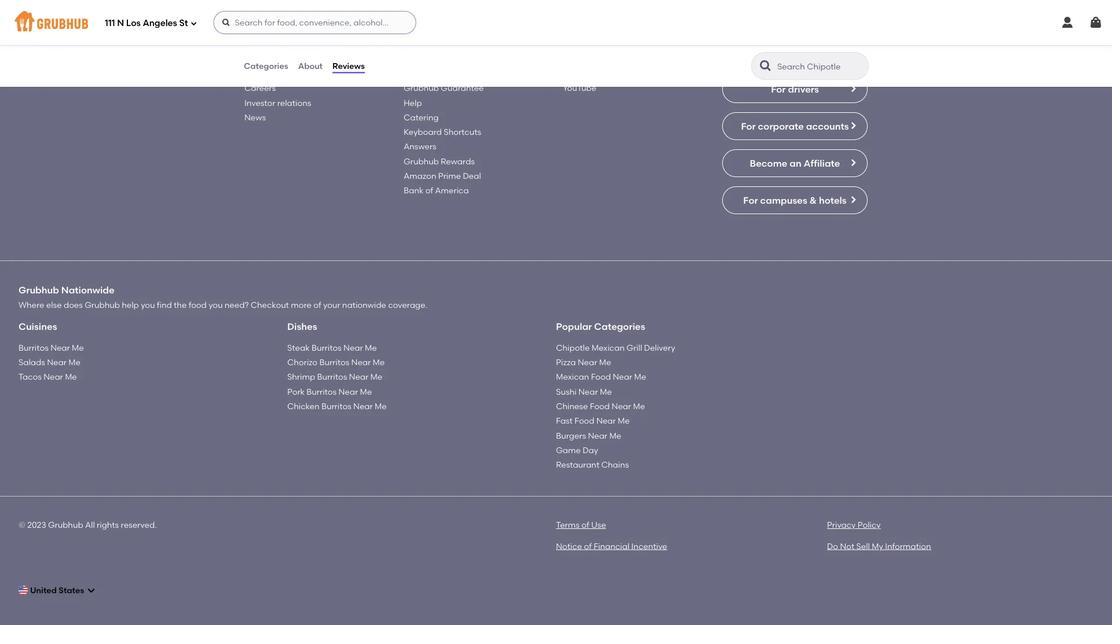 Task type: describe. For each thing, give the bounding box(es) containing it.
rights
[[97, 521, 119, 530]]

about button
[[298, 45, 323, 87]]

answers link
[[404, 142, 436, 152]]

more
[[291, 300, 312, 310]]

drivers
[[788, 83, 819, 95]]

sushi near me link
[[556, 387, 612, 397]]

careers
[[244, 83, 276, 93]]

categories button
[[243, 45, 289, 87]]

2 you from the left
[[209, 300, 223, 310]]

1 horizontal spatial mexican
[[592, 343, 625, 353]]

&
[[809, 195, 817, 206]]

chicken
[[287, 401, 319, 411]]

mexican food near me link
[[556, 372, 646, 382]]

pizza near me link
[[556, 358, 611, 367]]

grubhub inside gift cards grubhub perks
[[404, 54, 439, 64]]

salads
[[19, 358, 45, 367]]

notice
[[556, 542, 582, 551]]

pizza
[[556, 358, 576, 367]]

of right 'notice'
[[584, 542, 592, 551]]

for restaurants link
[[722, 38, 868, 66]]

chipotle mexican grill delivery link
[[556, 343, 675, 353]]

become
[[750, 158, 787, 169]]

reviews
[[332, 61, 365, 71]]

our apps link
[[244, 54, 281, 64]]

los
[[126, 18, 141, 28]]

of left use on the bottom
[[581, 521, 589, 530]]

grubhub up where
[[19, 285, 59, 296]]

nationwide
[[61, 285, 114, 296]]

for restaurants
[[760, 46, 830, 58]]

reserved.
[[121, 521, 157, 530]]

shortcuts
[[444, 127, 481, 137]]

for for for campuses & hotels
[[743, 195, 758, 206]]

dishes
[[287, 321, 317, 332]]

privacy policy link
[[827, 521, 881, 530]]

blog
[[261, 68, 279, 78]]

terms of use link
[[556, 521, 606, 530]]

youtube
[[563, 83, 596, 93]]

restaurant chains link
[[556, 460, 629, 470]]

for campuses & hotels link
[[722, 187, 868, 214]]

burritos near me link
[[19, 343, 84, 353]]

links
[[435, 17, 455, 29]]

affiliate
[[804, 158, 840, 169]]

111
[[105, 18, 115, 28]]

chipotle mexican grill delivery pizza near me mexican food near me sushi near me chinese food near me fast food near me burgers near me game day restaurant chains
[[556, 343, 675, 470]]

notice of financial incentive
[[556, 542, 667, 551]]

about for about grubhub our apps our blog careers investor relations news
[[244, 39, 269, 49]]

facebook
[[563, 39, 602, 49]]

youtube link
[[563, 83, 596, 93]]

of inside grubhub nationwide where else does grubhub help you find the food you need? checkout more of your nationwide coverage.
[[313, 300, 321, 310]]

else
[[46, 300, 62, 310]]

shrimp
[[287, 372, 315, 382]]

policy
[[858, 521, 881, 530]]

grubhub guarantee link
[[404, 83, 484, 93]]

amazon
[[404, 171, 436, 181]]

angeles
[[143, 18, 177, 28]]

1 you from the left
[[141, 300, 155, 310]]

use
[[591, 521, 606, 530]]

corporate
[[758, 120, 804, 132]]

terms
[[556, 521, 580, 530]]

become an affiliate
[[750, 158, 840, 169]]

all
[[85, 521, 95, 530]]

right image for for campuses & hotels
[[849, 195, 858, 205]]

need?
[[225, 300, 249, 310]]

guarantee
[[441, 83, 484, 93]]

2 svg image from the left
[[1089, 16, 1103, 30]]

Search for food, convenience, alcohol... search field
[[213, 11, 416, 34]]

1 svg image from the left
[[1061, 16, 1074, 30]]

about grubhub link
[[244, 39, 306, 49]]

grubhub left all
[[48, 521, 83, 530]]

near down chinese food near me link
[[596, 416, 616, 426]]

chipotle
[[556, 343, 590, 353]]

near up 'chicken burritos near me' link
[[339, 387, 358, 397]]

notice of financial incentive link
[[556, 542, 667, 551]]

your
[[323, 300, 340, 310]]

get to know us
[[244, 17, 312, 29]]

st
[[179, 18, 188, 28]]

pork burritos near me link
[[287, 387, 372, 397]]

answers
[[404, 142, 436, 152]]

svg image inside united states button
[[86, 586, 96, 595]]

for drivers
[[771, 83, 819, 95]]

right image for for corporate accounts
[[849, 121, 858, 130]]

our blog link
[[244, 68, 279, 78]]

for for for drivers
[[771, 83, 786, 95]]

do not sell my information link
[[827, 542, 931, 551]]

near down pork burritos near me link
[[353, 401, 373, 411]]

near up "shrimp burritos near me" link
[[351, 358, 371, 367]]

111 n los angeles st
[[105, 18, 188, 28]]

about grubhub our apps our blog careers investor relations news
[[244, 39, 311, 122]]

privacy policy
[[827, 521, 881, 530]]

grubhub down answers link
[[404, 156, 439, 166]]

tacos near me link
[[19, 372, 77, 382]]

catering link
[[404, 112, 439, 122]]

where
[[19, 300, 44, 310]]

2 our from the top
[[244, 68, 259, 78]]

grubhub inside about grubhub our apps our blog careers investor relations news
[[271, 39, 306, 49]]

delivery
[[644, 343, 675, 353]]



Task type: locate. For each thing, give the bounding box(es) containing it.
grubhub down nationwide
[[85, 300, 120, 310]]

3 right image from the top
[[849, 195, 858, 205]]

grubhub guarantee help catering keyboard shortcuts answers grubhub rewards amazon prime deal bank of america
[[404, 83, 484, 196]]

about
[[244, 39, 269, 49], [298, 61, 323, 71]]

for drivers link
[[722, 75, 868, 103]]

1 horizontal spatial categories
[[594, 321, 645, 332]]

1 horizontal spatial svg image
[[1089, 16, 1103, 30]]

burritos down pork burritos near me link
[[321, 401, 351, 411]]

fast
[[556, 416, 573, 426]]

search icon image
[[759, 59, 773, 73]]

shrimp burritos near me link
[[287, 372, 382, 382]]

for corporate accounts link
[[722, 112, 868, 140]]

right image right "hotels"
[[849, 195, 858, 205]]

nationwide
[[342, 300, 386, 310]]

for left drivers
[[771, 83, 786, 95]]

do not sell my information
[[827, 542, 931, 551]]

0 horizontal spatial categories
[[244, 61, 288, 71]]

popular categories
[[556, 321, 645, 332]]

accounts
[[806, 120, 849, 132]]

investor relations link
[[244, 98, 311, 108]]

0 vertical spatial our
[[244, 54, 259, 64]]

food up fast food near me link
[[590, 401, 610, 411]]

apps
[[261, 54, 281, 64]]

reviews button
[[332, 45, 365, 87]]

near up chinese food near me link
[[578, 387, 598, 397]]

right image inside become an affiliate link
[[849, 158, 858, 167]]

near up mexican food near me "link"
[[578, 358, 597, 367]]

1 our from the top
[[244, 54, 259, 64]]

cuisines
[[19, 321, 57, 332]]

burritos down "shrimp burritos near me" link
[[307, 387, 337, 397]]

burritos up pork burritos near me link
[[317, 372, 347, 382]]

svg image
[[222, 18, 231, 27], [190, 20, 197, 27], [86, 586, 96, 595]]

near down salads near me link
[[44, 372, 63, 382]]

categories inside button
[[244, 61, 288, 71]]

do
[[827, 542, 838, 551]]

0 vertical spatial food
[[591, 372, 611, 382]]

to
[[263, 17, 273, 29]]

language select image
[[19, 586, 28, 595]]

of inside grubhub guarantee help catering keyboard shortcuts answers grubhub rewards amazon prime deal bank of america
[[425, 186, 433, 196]]

near
[[50, 343, 70, 353], [344, 343, 363, 353], [47, 358, 67, 367], [351, 358, 371, 367], [578, 358, 597, 367], [44, 372, 63, 382], [349, 372, 368, 382], [613, 372, 632, 382], [339, 387, 358, 397], [578, 387, 598, 397], [353, 401, 373, 411], [612, 401, 631, 411], [596, 416, 616, 426], [588, 431, 607, 441]]

0 horizontal spatial svg image
[[1061, 16, 1074, 30]]

0 horizontal spatial about
[[244, 39, 269, 49]]

our up our blog link
[[244, 54, 259, 64]]

about left reviews
[[298, 61, 323, 71]]

checkout
[[251, 300, 289, 310]]

0 vertical spatial mexican
[[592, 343, 625, 353]]

me
[[72, 343, 84, 353], [365, 343, 377, 353], [68, 358, 80, 367], [373, 358, 385, 367], [599, 358, 611, 367], [65, 372, 77, 382], [370, 372, 382, 382], [634, 372, 646, 382], [360, 387, 372, 397], [600, 387, 612, 397], [375, 401, 387, 411], [633, 401, 645, 411], [618, 416, 630, 426], [609, 431, 621, 441]]

1 vertical spatial about
[[298, 61, 323, 71]]

svg image right "st"
[[190, 20, 197, 27]]

2 right image from the top
[[849, 158, 858, 167]]

bank of america link
[[404, 186, 469, 196]]

useful
[[404, 17, 432, 29]]

1 horizontal spatial svg image
[[190, 20, 197, 27]]

2 vertical spatial right image
[[849, 195, 858, 205]]

restaurant
[[556, 460, 599, 470]]

coverage.
[[388, 300, 427, 310]]

about inside button
[[298, 61, 323, 71]]

near up chorizo burritos near me "link"
[[344, 343, 363, 353]]

mexican down popular categories
[[592, 343, 625, 353]]

game
[[556, 445, 581, 455]]

my
[[872, 542, 883, 551]]

fast food near me link
[[556, 416, 630, 426]]

right image inside for corporate accounts link
[[849, 121, 858, 130]]

near down chorizo burritos near me "link"
[[349, 372, 368, 382]]

bank
[[404, 186, 423, 196]]

of right bank on the left top of page
[[425, 186, 433, 196]]

information
[[885, 542, 931, 551]]

food
[[591, 372, 611, 382], [590, 401, 610, 411], [575, 416, 594, 426]]

Search Chipotle search field
[[776, 61, 865, 72]]

keyboard shortcuts link
[[404, 127, 481, 137]]

near up fast food near me link
[[612, 401, 631, 411]]

us
[[302, 17, 312, 29]]

burritos inside burritos near me salads near me tacos near me
[[19, 343, 49, 353]]

right image
[[849, 121, 858, 130], [849, 158, 858, 167], [849, 195, 858, 205]]

food up burgers near me link
[[575, 416, 594, 426]]

right image inside for campuses & hotels link
[[849, 195, 858, 205]]

you left find
[[141, 300, 155, 310]]

right image for become an affiliate
[[849, 158, 858, 167]]

united states button
[[19, 580, 96, 601]]

1 right image from the top
[[849, 121, 858, 130]]

the
[[174, 300, 187, 310]]

facebook link
[[563, 39, 602, 49]]

burritos up "shrimp burritos near me" link
[[319, 358, 349, 367]]

gift cards link
[[404, 39, 442, 49]]

1 vertical spatial food
[[590, 401, 610, 411]]

right image right affiliate
[[849, 158, 858, 167]]

for up search icon on the right top of page
[[760, 46, 775, 58]]

1 vertical spatial mexican
[[556, 372, 589, 382]]

our
[[244, 54, 259, 64], [244, 68, 259, 78]]

deal
[[463, 171, 481, 181]]

1 vertical spatial right image
[[849, 158, 858, 167]]

about for about
[[298, 61, 323, 71]]

grubhub down gift cards link
[[404, 54, 439, 64]]

for for for restaurants
[[760, 46, 775, 58]]

burritos near me salads near me tacos near me
[[19, 343, 84, 382]]

you right food
[[209, 300, 223, 310]]

n
[[117, 18, 124, 28]]

perks
[[441, 54, 462, 64]]

help
[[404, 98, 422, 108]]

1 horizontal spatial you
[[209, 300, 223, 310]]

right image
[[849, 84, 858, 93]]

our up careers
[[244, 68, 259, 78]]

cards
[[420, 39, 442, 49]]

svg image right the states
[[86, 586, 96, 595]]

hotels
[[819, 195, 847, 206]]

©
[[19, 521, 25, 530]]

careers link
[[244, 83, 276, 93]]

burritos up salads
[[19, 343, 49, 353]]

incentive
[[631, 542, 667, 551]]

mexican
[[592, 343, 625, 353], [556, 372, 589, 382]]

tacos
[[19, 372, 42, 382]]

for
[[760, 46, 775, 58], [771, 83, 786, 95], [741, 120, 756, 132], [743, 195, 758, 206]]

near down fast food near me link
[[588, 431, 607, 441]]

0 horizontal spatial you
[[141, 300, 155, 310]]

chinese food near me link
[[556, 401, 645, 411]]

steak burritos near me chorizo burritos near me shrimp burritos near me pork burritos near me chicken burritos near me
[[287, 343, 387, 411]]

about up our apps link
[[244, 39, 269, 49]]

0 horizontal spatial svg image
[[86, 586, 96, 595]]

near down 'chipotle mexican grill delivery' link
[[613, 372, 632, 382]]

news link
[[244, 112, 266, 122]]

united states
[[30, 586, 84, 595]]

of left your at the top
[[313, 300, 321, 310]]

0 vertical spatial right image
[[849, 121, 858, 130]]

main navigation navigation
[[0, 0, 1112, 45]]

2 vertical spatial food
[[575, 416, 594, 426]]

for corporate accounts
[[741, 120, 849, 132]]

burritos up chorizo burritos near me "link"
[[312, 343, 342, 353]]

grubhub down "know"
[[271, 39, 306, 49]]

prime
[[438, 171, 461, 181]]

help link
[[404, 98, 422, 108]]

for left corporate
[[741, 120, 756, 132]]

1 vertical spatial categories
[[594, 321, 645, 332]]

chains
[[601, 460, 629, 470]]

mexican up sushi
[[556, 372, 589, 382]]

food up "sushi near me" link
[[591, 372, 611, 382]]

keyboard
[[404, 127, 442, 137]]

right image down right image
[[849, 121, 858, 130]]

1 horizontal spatial about
[[298, 61, 323, 71]]

svg image left get at the left top
[[222, 18, 231, 27]]

game day link
[[556, 445, 598, 455]]

2 horizontal spatial svg image
[[222, 18, 231, 27]]

0 vertical spatial categories
[[244, 61, 288, 71]]

near down the burritos near me link
[[47, 358, 67, 367]]

© 2023 grubhub all rights reserved.
[[19, 521, 157, 530]]

campuses
[[760, 195, 807, 206]]

0 horizontal spatial mexican
[[556, 372, 589, 382]]

for for for corporate accounts
[[741, 120, 756, 132]]

get
[[244, 17, 261, 29]]

sushi
[[556, 387, 577, 397]]

1 vertical spatial our
[[244, 68, 259, 78]]

grubhub up help link
[[404, 83, 439, 93]]

for left campuses
[[743, 195, 758, 206]]

svg image
[[1061, 16, 1074, 30], [1089, 16, 1103, 30]]

united
[[30, 586, 57, 595]]

salads near me link
[[19, 358, 80, 367]]

gift cards grubhub perks
[[404, 39, 462, 64]]

near up salads near me link
[[50, 343, 70, 353]]

popular
[[556, 321, 592, 332]]

pork
[[287, 387, 305, 397]]

0 vertical spatial about
[[244, 39, 269, 49]]

day
[[583, 445, 598, 455]]

catering
[[404, 112, 439, 122]]

about inside about grubhub our apps our blog careers investor relations news
[[244, 39, 269, 49]]

does
[[64, 300, 83, 310]]

privacy
[[827, 521, 856, 530]]



Task type: vqa. For each thing, say whether or not it's contained in the screenshot.
Categories in the button
yes



